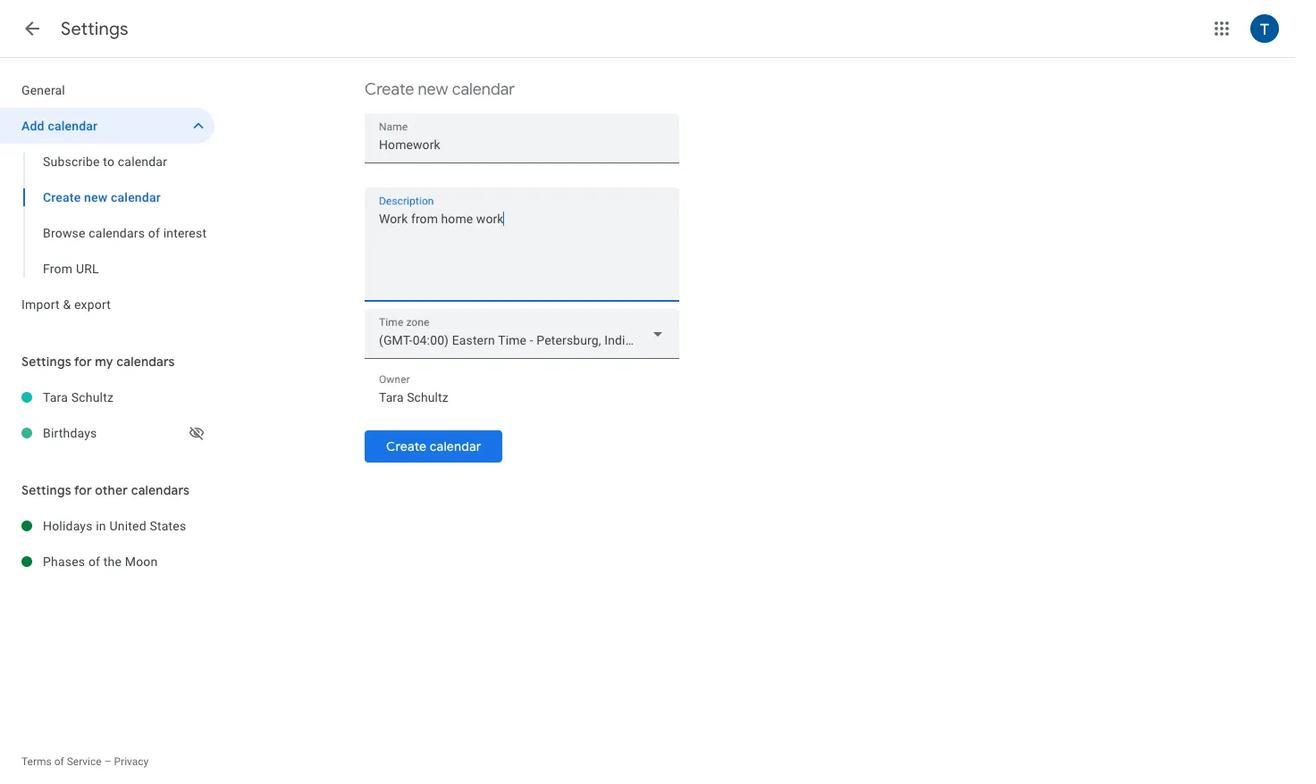 Task type: describe. For each thing, give the bounding box(es) containing it.
birthdays link
[[43, 416, 186, 451]]

tree containing general
[[0, 72, 215, 323]]

for for other
[[74, 483, 92, 499]]

group containing subscribe to calendar
[[0, 144, 215, 287]]

my
[[95, 354, 113, 370]]

settings for settings
[[61, 18, 129, 40]]

calendar inside tree item
[[48, 119, 98, 133]]

from
[[43, 262, 73, 276]]

calendars for my
[[116, 354, 175, 370]]

create calendar button
[[365, 425, 503, 468]]

url
[[76, 262, 99, 276]]

import
[[21, 298, 60, 312]]

to
[[103, 155, 115, 169]]

tara schultz
[[43, 391, 114, 405]]

0 vertical spatial new
[[418, 80, 448, 100]]

holidays in united states tree item
[[0, 509, 215, 544]]

create inside button
[[386, 439, 427, 455]]

calendars for other
[[131, 483, 190, 499]]

the
[[103, 555, 122, 569]]

birthdays
[[43, 426, 97, 441]]

calendar inside button
[[430, 439, 481, 455]]

subscribe
[[43, 155, 100, 169]]

subscribe to calendar
[[43, 155, 167, 169]]

united
[[109, 519, 146, 534]]

settings for other calendars tree
[[0, 509, 215, 580]]

phases of the moon
[[43, 555, 158, 569]]

export
[[74, 298, 111, 312]]

schultz
[[71, 391, 114, 405]]

in
[[96, 519, 106, 534]]

browse
[[43, 226, 86, 240]]

0 vertical spatial create
[[365, 80, 414, 100]]

0 vertical spatial create new calendar
[[365, 80, 515, 100]]

create calendar
[[386, 439, 481, 455]]

settings for my calendars tree
[[0, 380, 215, 451]]

go back image
[[21, 18, 43, 39]]



Task type: locate. For each thing, give the bounding box(es) containing it.
0 vertical spatial for
[[74, 354, 92, 370]]

new
[[418, 80, 448, 100], [84, 190, 108, 205]]

calendars up states
[[131, 483, 190, 499]]

terms
[[21, 756, 52, 769]]

other
[[95, 483, 128, 499]]

phases of the moon link
[[43, 544, 215, 580]]

create
[[365, 80, 414, 100], [43, 190, 81, 205], [386, 439, 427, 455]]

1 vertical spatial for
[[74, 483, 92, 499]]

settings for settings for my calendars
[[21, 354, 71, 370]]

2 vertical spatial create
[[386, 439, 427, 455]]

general
[[21, 83, 65, 97]]

2 vertical spatial of
[[54, 756, 64, 769]]

add
[[21, 119, 44, 133]]

tara
[[43, 391, 68, 405]]

privacy link
[[114, 756, 149, 769]]

create new calendar
[[365, 80, 515, 100], [43, 190, 161, 205]]

0 vertical spatial settings
[[61, 18, 129, 40]]

of inside tree item
[[88, 555, 100, 569]]

phases
[[43, 555, 85, 569]]

import & export
[[21, 298, 111, 312]]

holidays in united states
[[43, 519, 186, 534]]

moon
[[125, 555, 158, 569]]

2 for from the top
[[74, 483, 92, 499]]

0 horizontal spatial new
[[84, 190, 108, 205]]

group
[[0, 144, 215, 287]]

1 vertical spatial new
[[84, 190, 108, 205]]

of right terms
[[54, 756, 64, 769]]

settings for other calendars
[[21, 483, 190, 499]]

phases of the moon tree item
[[0, 544, 215, 580]]

holidays
[[43, 519, 93, 534]]

for for my
[[74, 354, 92, 370]]

None text field
[[379, 132, 665, 157], [379, 385, 665, 410], [379, 132, 665, 157], [379, 385, 665, 410]]

settings up tara
[[21, 354, 71, 370]]

1 horizontal spatial new
[[418, 80, 448, 100]]

terms of service – privacy
[[21, 756, 149, 769]]

privacy
[[114, 756, 149, 769]]

calendars
[[89, 226, 145, 240], [116, 354, 175, 370], [131, 483, 190, 499]]

of left 'interest'
[[148, 226, 160, 240]]

for
[[74, 354, 92, 370], [74, 483, 92, 499]]

of for –
[[54, 756, 64, 769]]

states
[[150, 519, 186, 534]]

add calendar tree item
[[0, 108, 215, 144]]

settings for my calendars
[[21, 354, 175, 370]]

tree
[[0, 72, 215, 323]]

1 vertical spatial calendars
[[116, 354, 175, 370]]

1 vertical spatial create new calendar
[[43, 190, 161, 205]]

for left my
[[74, 354, 92, 370]]

of inside group
[[148, 226, 160, 240]]

add calendar
[[21, 119, 98, 133]]

calendars up url on the top left of page
[[89, 226, 145, 240]]

2 vertical spatial settings
[[21, 483, 71, 499]]

calendars right my
[[116, 354, 175, 370]]

settings
[[61, 18, 129, 40], [21, 354, 71, 370], [21, 483, 71, 499]]

1 vertical spatial of
[[88, 555, 100, 569]]

tara schultz tree item
[[0, 380, 215, 416]]

of for moon
[[88, 555, 100, 569]]

terms of service link
[[21, 756, 102, 769]]

None text field
[[365, 208, 679, 294]]

2 vertical spatial calendars
[[131, 483, 190, 499]]

1 for from the top
[[74, 354, 92, 370]]

for left other
[[74, 483, 92, 499]]

birthdays tree item
[[0, 416, 215, 451]]

–
[[104, 756, 111, 769]]

1 vertical spatial create
[[43, 190, 81, 205]]

service
[[67, 756, 102, 769]]

of
[[148, 226, 160, 240], [88, 555, 100, 569], [54, 756, 64, 769]]

holidays in united states link
[[43, 509, 215, 544]]

0 horizontal spatial of
[[54, 756, 64, 769]]

of left the at the left of page
[[88, 555, 100, 569]]

settings heading
[[61, 18, 129, 40]]

calendar
[[452, 80, 515, 100], [48, 119, 98, 133], [118, 155, 167, 169], [111, 190, 161, 205], [430, 439, 481, 455]]

1 horizontal spatial of
[[88, 555, 100, 569]]

&
[[63, 298, 71, 312]]

0 vertical spatial of
[[148, 226, 160, 240]]

settings for settings for other calendars
[[21, 483, 71, 499]]

0 horizontal spatial create new calendar
[[43, 190, 161, 205]]

2 horizontal spatial of
[[148, 226, 160, 240]]

settings up holidays
[[21, 483, 71, 499]]

settings right go back image
[[61, 18, 129, 40]]

1 vertical spatial settings
[[21, 354, 71, 370]]

None field
[[365, 309, 679, 359]]

browse calendars of interest
[[43, 226, 207, 240]]

from url
[[43, 262, 99, 276]]

interest
[[163, 226, 207, 240]]

1 horizontal spatial create new calendar
[[365, 80, 515, 100]]

0 vertical spatial calendars
[[89, 226, 145, 240]]



Task type: vqa. For each thing, say whether or not it's contained in the screenshot.
'EUCALYPTUS' menu item
no



